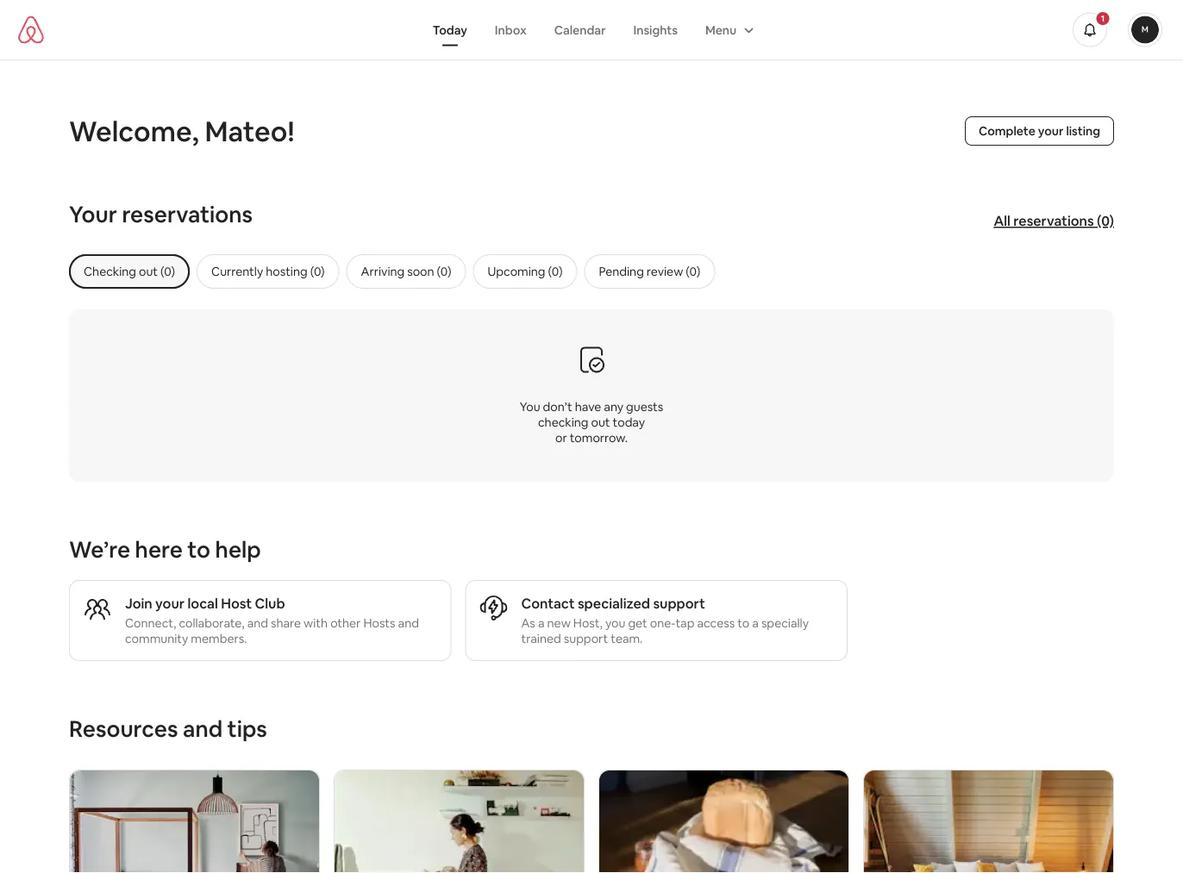Task type: locate. For each thing, give the bounding box(es) containing it.
review (0)
[[647, 264, 701, 279]]

reservations
[[122, 200, 253, 229], [1014, 212, 1094, 230]]

menu
[[705, 22, 737, 38]]

connect,
[[125, 616, 176, 631]]

with
[[304, 616, 328, 631]]

welcome, mateo!
[[69, 113, 295, 149]]

arriving soon (0)
[[361, 264, 452, 279]]

today
[[613, 414, 645, 430]]

arriving
[[361, 264, 405, 279]]

1 vertical spatial your
[[155, 595, 185, 612]]

tap
[[676, 616, 695, 631]]

a left specially
[[752, 616, 759, 631]]

complete
[[979, 123, 1036, 139]]

help
[[215, 536, 261, 564]]

resources
[[69, 715, 178, 744]]

or tomorrow.
[[555, 430, 628, 445]]

0 vertical spatial your
[[1038, 123, 1064, 139]]

0 horizontal spatial your
[[155, 595, 185, 612]]

1 horizontal spatial (0)
[[1097, 212, 1114, 230]]

thumbnail card image
[[70, 771, 319, 874], [70, 771, 319, 874], [335, 771, 584, 874], [335, 771, 584, 874], [599, 771, 849, 874], [599, 771, 849, 874], [864, 771, 1113, 874], [864, 771, 1113, 874]]

get
[[628, 616, 648, 631]]

1 horizontal spatial your
[[1038, 123, 1064, 139]]

reservation filters group
[[69, 254, 1149, 289]]

host
[[221, 595, 252, 612]]

we're
[[69, 536, 130, 564]]

calendar link
[[540, 13, 620, 46]]

all reservations (0)
[[994, 212, 1114, 230]]

0 horizontal spatial to
[[187, 536, 211, 564]]

0 vertical spatial (0)
[[1097, 212, 1114, 230]]

checking
[[538, 414, 589, 430]]

pending review (0)
[[599, 264, 701, 279]]

community members.
[[125, 631, 247, 647]]

0 horizontal spatial reservations
[[122, 200, 253, 229]]

as
[[521, 616, 535, 631]]

here
[[135, 536, 183, 564]]

to inside contact specialized support as a new host, you get one-tap access to a specially trained support team.
[[738, 616, 750, 631]]

host,
[[573, 616, 603, 631]]

(0) inside 'link'
[[1097, 212, 1114, 230]]

1 vertical spatial to
[[738, 616, 750, 631]]

1 horizontal spatial to
[[738, 616, 750, 631]]

2 horizontal spatial and
[[398, 616, 419, 631]]

mateo!
[[205, 113, 295, 149]]

0 horizontal spatial a
[[538, 616, 545, 631]]

1 horizontal spatial reservations
[[1014, 212, 1094, 230]]

upcoming
[[488, 264, 545, 279]]

you
[[520, 399, 540, 414]]

any
[[604, 399, 624, 414]]

and right hosts
[[398, 616, 419, 631]]

to
[[187, 536, 211, 564], [738, 616, 750, 631]]

tips
[[227, 715, 267, 744]]

hosting (0)
[[266, 264, 325, 279]]

and left tips on the bottom left of the page
[[183, 715, 223, 744]]

support team.
[[564, 631, 643, 647]]

guests
[[626, 399, 663, 414]]

(0)
[[1097, 212, 1114, 230], [548, 264, 563, 279]]

support
[[653, 595, 705, 612]]

and
[[247, 616, 268, 631], [398, 616, 419, 631], [183, 715, 223, 744]]

hosts
[[363, 616, 395, 631]]

a right as
[[538, 616, 545, 631]]

1 horizontal spatial a
[[752, 616, 759, 631]]

reservations up out (0)
[[122, 200, 253, 229]]

welcome,
[[69, 113, 199, 149]]

your
[[1038, 123, 1064, 139], [155, 595, 185, 612]]

specialized
[[578, 595, 650, 612]]

to left help
[[187, 536, 211, 564]]

you
[[605, 616, 626, 631]]

your left listing
[[1038, 123, 1064, 139]]

to right access on the bottom of page
[[738, 616, 750, 631]]

your up connect,
[[155, 595, 185, 612]]

join your local host club connect, collaborate, and share with other hosts and community members.
[[125, 595, 419, 647]]

main navigation menu image
[[1132, 16, 1159, 44]]

today
[[433, 22, 467, 38]]

your inside join your local host club connect, collaborate, and share with other hosts and community members.
[[155, 595, 185, 612]]

0 horizontal spatial (0)
[[548, 264, 563, 279]]

your
[[69, 200, 117, 229]]

out
[[591, 414, 610, 430]]

1 a from the left
[[538, 616, 545, 631]]

local
[[187, 595, 218, 612]]

a
[[538, 616, 545, 631], [752, 616, 759, 631]]

1 vertical spatial (0)
[[548, 264, 563, 279]]

reservations inside the all reservations (0) 'link'
[[1014, 212, 1094, 230]]

and down club in the bottom of the page
[[247, 616, 268, 631]]

0 vertical spatial to
[[187, 536, 211, 564]]

one-
[[650, 616, 676, 631]]

reservations right all
[[1014, 212, 1094, 230]]



Task type: describe. For each thing, give the bounding box(es) containing it.
soon (0)
[[407, 264, 452, 279]]

other
[[330, 616, 361, 631]]

don't
[[543, 399, 572, 414]]

trained
[[521, 631, 561, 647]]

all reservations (0) link
[[985, 204, 1123, 238]]

reservations for your
[[122, 200, 253, 229]]

your reservations
[[69, 200, 253, 229]]

new
[[547, 616, 571, 631]]

inbox link
[[481, 13, 540, 46]]

share
[[271, 616, 301, 631]]

upcoming (0)
[[488, 264, 563, 279]]

pending
[[599, 264, 644, 279]]

0 horizontal spatial and
[[183, 715, 223, 744]]

your for join
[[155, 595, 185, 612]]

collaborate,
[[179, 616, 245, 631]]

contact
[[521, 595, 575, 612]]

checking out (0)
[[84, 264, 175, 279]]

checking
[[84, 264, 136, 279]]

complete your listing
[[979, 123, 1101, 139]]

access
[[697, 616, 735, 631]]

out (0)
[[139, 264, 175, 279]]

today link
[[419, 13, 481, 46]]

resources and tips
[[69, 715, 267, 744]]

join
[[125, 595, 152, 612]]

contact specialized support as a new host, you get one-tap access to a specially trained support team.
[[521, 595, 809, 647]]

calendar
[[554, 22, 606, 38]]

(0) inside reservation filters group
[[548, 264, 563, 279]]

we're here to help
[[69, 536, 261, 564]]

inbox
[[495, 22, 527, 38]]

1
[[1101, 13, 1105, 24]]

have
[[575, 399, 601, 414]]

insights link
[[620, 13, 692, 46]]

2 a from the left
[[752, 616, 759, 631]]

all
[[994, 212, 1011, 230]]

insights
[[633, 22, 678, 38]]

menu button
[[692, 13, 764, 46]]

currently hosting (0)
[[211, 264, 325, 279]]

reservations for all
[[1014, 212, 1094, 230]]

club
[[255, 595, 285, 612]]

1 horizontal spatial and
[[247, 616, 268, 631]]

listing
[[1066, 123, 1101, 139]]

currently
[[211, 264, 263, 279]]

you don't have any guests checking out today or tomorrow.
[[520, 399, 663, 445]]

complete your listing link
[[965, 116, 1114, 146]]

your for complete
[[1038, 123, 1064, 139]]

specially
[[761, 616, 809, 631]]



Task type: vqa. For each thing, say whether or not it's contained in the screenshot.
first A from right
yes



